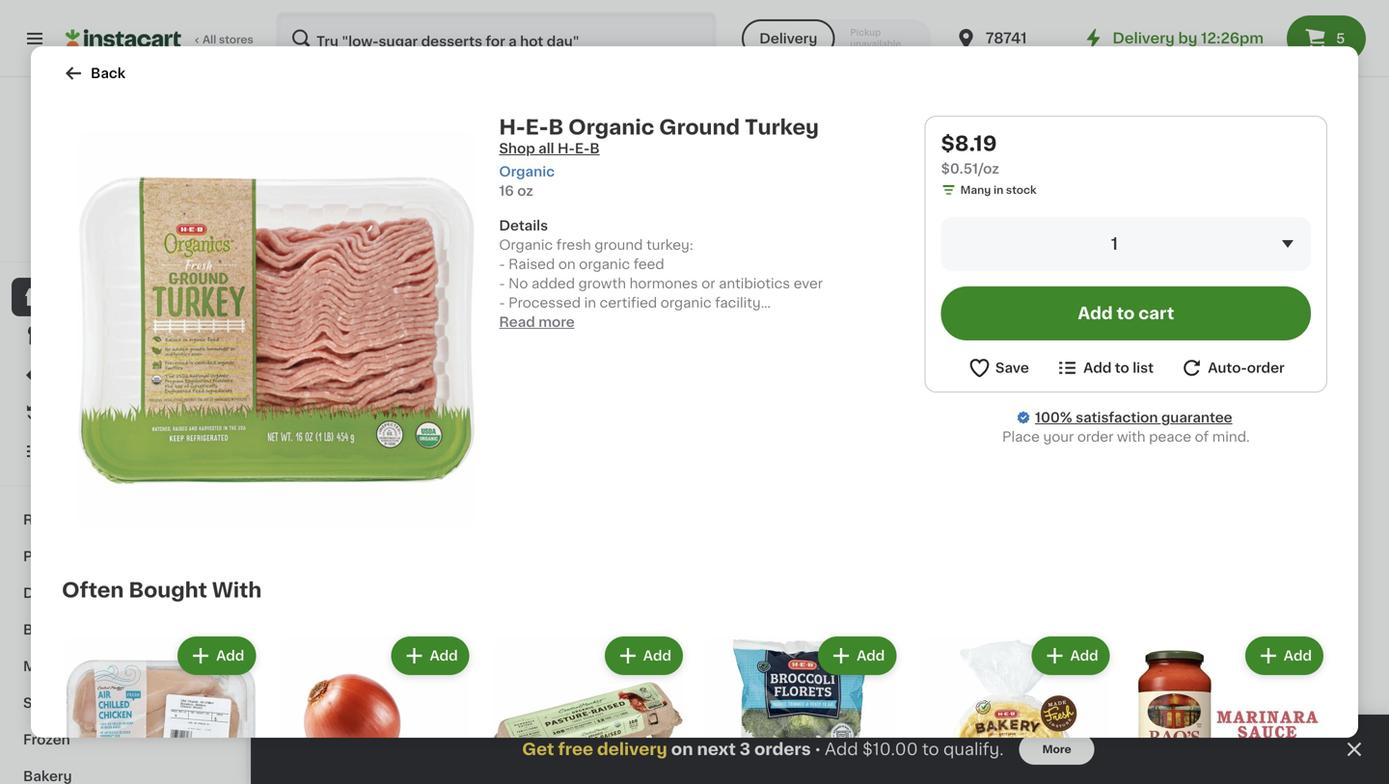 Task type: locate. For each thing, give the bounding box(es) containing it.
0 horizontal spatial lb
[[1049, 354, 1059, 365]]

$13.99 element
[[828, 269, 992, 294]]

e- up the all
[[525, 117, 548, 137]]

$ up natural
[[293, 272, 300, 283]]

h-e-b
[[102, 192, 144, 205]]

e- inside 9 h-e-b 80% lean/20% fat ground turkey 48 oz
[[1203, 297, 1218, 310]]

1 vertical spatial 6
[[1007, 740, 1014, 751]]

$ for $ 10 49
[[832, 658, 839, 669]]

4 up stouffer's
[[659, 657, 674, 677]]

2 horizontal spatial pepperoni
[[1048, 721, 1118, 735]]

in down "more"
[[1060, 759, 1069, 770]]

pepperoni down cauliflower
[[1048, 721, 1118, 735]]

ground inside h-e-b organic ground turkey 16 oz
[[571, 297, 622, 310]]

0 horizontal spatial 100%
[[49, 234, 79, 245]]

1 horizontal spatial 19
[[675, 272, 687, 283]]

or
[[701, 277, 715, 290]]

5 inside $5.09 per pound element
[[300, 271, 314, 291]]

100% satisfaction guarantee up the with
[[1035, 411, 1232, 424]]

1 vertical spatial on
[[671, 741, 693, 758]]

add button up stouffer's
[[607, 639, 681, 673]]

h- inside h-e-b organic ground turkey 16 oz
[[469, 297, 486, 310]]

b inside h-e-b organic ground turkey shop all h-e-b organic 16 oz
[[548, 117, 564, 137]]

organic down the all
[[499, 165, 555, 178]]

gluten- up 89
[[1009, 636, 1051, 646]]

stock
[[1006, 185, 1037, 195], [534, 740, 564, 751], [893, 759, 923, 770], [1072, 759, 1102, 770]]

0 vertical spatial 100%
[[49, 234, 79, 245]]

$ for $
[[473, 272, 480, 283]]

add button down delivery by 12:26pm link
[[1091, 103, 1165, 138]]

e- up the higher than in-store prices link
[[119, 192, 134, 205]]

1 horizontal spatial pepperoni
[[877, 702, 946, 715]]

/ up the 2.46
[[1042, 354, 1047, 365]]

0 vertical spatial 10
[[1018, 271, 1041, 291]]

1 4 from the left
[[659, 657, 674, 677]]

0 vertical spatial view
[[1148, 40, 1182, 54]]

100%
[[49, 234, 79, 245], [1035, 411, 1072, 424]]

e-
[[525, 117, 548, 137], [119, 192, 134, 205], [306, 297, 321, 310], [486, 297, 500, 310], [665, 297, 680, 310], [1024, 297, 1039, 310], [1203, 297, 1218, 310]]

0 vertical spatial /
[[1042, 354, 1047, 365]]

0 horizontal spatial 19
[[496, 272, 508, 283]]

view for first 'view more' popup button
[[1148, 40, 1182, 54]]

1 horizontal spatial 16
[[499, 184, 514, 198]]

0 vertical spatial view more
[[1148, 40, 1221, 54]]

product group
[[289, 97, 453, 368], [469, 97, 633, 371], [648, 97, 812, 371], [828, 97, 992, 365], [1007, 97, 1171, 383], [1187, 97, 1351, 348], [828, 483, 992, 784], [62, 633, 260, 784], [275, 633, 473, 784], [489, 633, 687, 784], [702, 633, 900, 784], [916, 633, 1114, 784], [1129, 633, 1327, 784]]

1 horizontal spatial 100%
[[1035, 411, 1072, 424]]

chicken down pack on the top left
[[348, 335, 404, 349]]

$
[[293, 272, 300, 283], [473, 272, 480, 283], [652, 272, 659, 283], [473, 658, 480, 669], [652, 658, 659, 669], [832, 658, 839, 669], [1011, 658, 1018, 669], [1190, 658, 1197, 669]]

pepperoni down stouffer's
[[648, 702, 718, 715]]

frozen up french in the right bottom of the page
[[718, 683, 764, 696]]

0 horizontal spatial guarantee
[[149, 234, 204, 245]]

/pkg
[[1066, 270, 1100, 285]]

1 vertical spatial 10
[[839, 657, 862, 677]]

item carousel region containing poultry
[[289, 28, 1351, 398]]

1 vertical spatial view more
[[1148, 426, 1221, 439]]

many down 22.2
[[847, 759, 878, 770]]

h- for h-e-b 93/7 lean ground turkey
[[648, 297, 665, 310]]

gluten- for blake's chicken pot pie, gluten-free
[[291, 636, 333, 646]]

- left raised at the left of the page
[[499, 258, 505, 271]]

chicken right blackened
[[1261, 702, 1317, 715]]

1 horizontal spatial gluten-free
[[471, 636, 537, 646]]

1 vertical spatial /
[[1081, 370, 1085, 380]]

on
[[558, 258, 576, 271], [671, 741, 693, 758]]

19
[[496, 272, 508, 283], [675, 272, 687, 283]]

100% satisfaction guarantee link
[[1035, 408, 1232, 427]]

$10.06 per package (estimated) element
[[1007, 269, 1171, 294]]

order down 9 h-e-b 80% lean/20% fat ground turkey 48 oz
[[1247, 361, 1285, 375]]

& for dairy
[[64, 587, 75, 600]]

0 horizontal spatial crust
[[891, 721, 928, 735]]

& for meat
[[62, 660, 73, 673]]

gluten-free up blake's
[[291, 636, 357, 646]]

jennie-
[[828, 297, 880, 310]]

1 horizontal spatial on
[[671, 741, 693, 758]]

24
[[1187, 740, 1200, 751]]

e- inside h-e-b 93/7 lean ground turkey
[[665, 297, 680, 310]]

oz inside h-e-b organic ground turkey 16 oz
[[483, 335, 496, 345]]

in down growth at the left top
[[584, 296, 596, 310]]

b inside 9 h-e-b 80% lean/20% fat ground turkey 48 oz
[[1218, 297, 1228, 310]]

1 horizontal spatial boneless
[[1052, 297, 1114, 310]]

bread
[[772, 702, 812, 715]]

higher
[[44, 215, 81, 225]]

0 vertical spatial order
[[1247, 361, 1285, 375]]

$ inside $ 9 zatarain's frozen blackened chicken alfredo 24 oz
[[1190, 658, 1197, 669]]

to right $10.00
[[922, 741, 939, 758]]

e- up the "read"
[[486, 297, 500, 310]]

place
[[1002, 430, 1040, 444]]

$ 4 09
[[652, 657, 690, 677]]

treatment tracker modal dialog
[[251, 715, 1389, 784]]

satisfaction down higher than in-store prices
[[81, 234, 146, 245]]

2 4 from the left
[[1018, 657, 1032, 677]]

1 vertical spatial item carousel region
[[289, 413, 1351, 784]]

b inside h-e-b value pack natural boneless skinless chicken breasts
[[321, 297, 331, 310]]

1 vertical spatial skinless
[[289, 335, 345, 349]]

crust down lifestyle on the right of the page
[[1007, 721, 1044, 735]]

add button down with
[[180, 639, 254, 673]]

ground inside h-e-b organic ground turkey shop all h-e-b organic 16 oz
[[659, 117, 740, 137]]

1 crust from the left
[[891, 721, 928, 735]]

$ for $ 4 89
[[1011, 658, 1018, 669]]

4 left 89
[[1018, 657, 1032, 677]]

boneless inside h-e-b value pack natural boneless skinless chicken breasts
[[342, 316, 404, 329]]

3 gluten-free from the left
[[1009, 636, 1075, 646]]

frozen right the zatarain's
[[1255, 683, 1301, 696]]

lists
[[54, 445, 87, 458]]

blake's
[[289, 683, 337, 696]]

in inside the details organic fresh ground turkey: - raised on organic feed - no added growth hormones or antibiotics ever - processed in certified organic facility read more
[[584, 296, 596, 310]]

satisfaction inside button
[[81, 234, 146, 245]]

b left 80%
[[1218, 297, 1228, 310]]

0 vertical spatial 100% satisfaction guarantee
[[49, 234, 204, 245]]

lb
[[1049, 354, 1059, 365], [1069, 370, 1078, 380]]

peace
[[1149, 430, 1191, 444]]

b up the "read"
[[500, 297, 510, 310]]

growth
[[578, 277, 626, 290]]

09 inside $ 5 09
[[316, 272, 331, 283]]

qualify.
[[943, 741, 1004, 758]]

hormones
[[630, 277, 698, 290]]

with
[[212, 580, 262, 600]]

0 vertical spatial 6
[[480, 657, 494, 677]]

add button inside product "group"
[[1270, 103, 1345, 138]]

2 vertical spatial more
[[1185, 426, 1221, 439]]

guarantee up the of
[[1161, 411, 1232, 424]]

0 vertical spatial 09
[[316, 272, 331, 283]]

many in stock down "more"
[[1026, 759, 1102, 770]]

details
[[499, 219, 548, 232]]

& for snacks
[[77, 696, 88, 710]]

1 horizontal spatial crust
[[1007, 721, 1044, 735]]

1 horizontal spatial guarantee
[[1161, 411, 1232, 424]]

& inside "link"
[[77, 696, 88, 710]]

pepperoni inside life cuisine gluten free lifestyle cauliflower crust pepperoni pizza 6 oz
[[1048, 721, 1118, 735]]

more for second 'view more' popup button from the top of the page
[[1185, 426, 1221, 439]]

in
[[994, 185, 1003, 195], [584, 296, 596, 310], [521, 740, 531, 751], [880, 759, 890, 770], [1060, 759, 1069, 770]]

cart
[[1139, 305, 1174, 322]]

oz inside $ 6 amy's kitchen roasted poblano enchilada 9.15 oz
[[492, 721, 505, 731]]

e- up natural
[[306, 297, 321, 310]]

h- inside h-e-b 93/7 lean ground turkey
[[648, 297, 665, 310]]

0 vertical spatial to
[[1117, 305, 1135, 322]]

shop
[[499, 142, 535, 155], [54, 290, 90, 304]]

1 horizontal spatial shop
[[499, 142, 535, 155]]

about
[[1007, 370, 1039, 380]]

1 vertical spatial view
[[1148, 426, 1182, 439]]

b down $10.06 per package (estimated) element
[[1039, 297, 1048, 310]]

9 inside $ 9 zatarain's frozen blackened chicken alfredo 24 oz
[[1197, 657, 1212, 677]]

100% down the higher
[[49, 234, 79, 245]]

2 19 from the left
[[675, 272, 687, 283]]

view more button
[[1141, 28, 1242, 66], [1141, 413, 1242, 452]]

& left "eggs"
[[64, 587, 75, 600]]

stouffer's
[[648, 683, 714, 696]]

frozen inside $ 9 zatarain's frozen blackened chicken alfredo 24 oz
[[1255, 683, 1301, 696]]

$4.09
[[1007, 354, 1039, 365]]

e- inside h-e-b organic ground turkey 16 oz
[[486, 297, 500, 310]]

1 view more from the top
[[1148, 40, 1221, 54]]

digiorno frozen pizza - frozen pepperoni pizza - stuffed crust pizza 22.2 oz many in stock
[[828, 683, 985, 770]]

- up bread
[[805, 683, 811, 696]]

add button up pie,
[[393, 639, 468, 673]]

shop inside h-e-b organic ground turkey shop all h-e-b organic 16 oz
[[499, 142, 535, 155]]

delivery by 12:26pm link
[[1082, 27, 1264, 50]]

0 horizontal spatial satisfaction
[[81, 234, 146, 245]]

$ inside $ 6 amy's kitchen roasted poblano enchilada 9.15 oz
[[473, 658, 480, 669]]

0 vertical spatial many in stock
[[960, 185, 1037, 195]]

2 view more from the top
[[1148, 426, 1221, 439]]

more for first 'view more' popup button
[[1185, 40, 1221, 54]]

0 vertical spatial &
[[64, 587, 75, 600]]

jennie-o turkey, ground, 93%/7%
[[828, 297, 944, 329]]

h- inside h-e-b boneless skinless seasoned chicken thighs for fajitas
[[1007, 297, 1024, 310]]

0 vertical spatial on
[[558, 258, 576, 271]]

0 horizontal spatial pepperoni
[[648, 702, 718, 715]]

save
[[995, 361, 1029, 375]]

buy it again link
[[12, 394, 234, 432]]

$ inside $ 5 19
[[652, 272, 659, 283]]

more
[[1042, 744, 1071, 755]]

0 vertical spatial 16
[[499, 184, 514, 198]]

0 horizontal spatial delivery
[[759, 32, 817, 45]]

$ up stouffer's
[[652, 658, 659, 669]]

100% satisfaction guarantee
[[49, 234, 204, 245], [1035, 411, 1232, 424]]

0 horizontal spatial skinless
[[289, 335, 345, 349]]

beverages link
[[12, 612, 234, 648]]

view more
[[1148, 40, 1221, 54], [1148, 426, 1221, 439]]

9 up the zatarain's
[[1197, 657, 1212, 677]]

0 horizontal spatial gluten-free
[[291, 636, 357, 646]]

09 inside $ 4 09
[[675, 658, 690, 669]]

19 left no
[[496, 272, 508, 283]]

on down the fresh
[[558, 258, 576, 271]]

stores
[[219, 34, 253, 45]]

h-e-b link
[[81, 100, 165, 208]]

oz inside $ 9 zatarain's frozen blackened chicken alfredo 24 oz
[[1203, 740, 1216, 751]]

to for list
[[1115, 361, 1129, 375]]

crust inside life cuisine gluten free lifestyle cauliflower crust pepperoni pizza 6 oz
[[1007, 721, 1044, 735]]

turkey down lean/20%
[[1266, 316, 1311, 329]]

0 horizontal spatial boneless
[[342, 316, 404, 329]]

0 horizontal spatial 09
[[316, 272, 331, 283]]

turkey down no
[[469, 316, 514, 329]]

78741
[[986, 31, 1027, 45]]

turkey inside h-e-b organic ground turkey 16 oz
[[469, 316, 514, 329]]

boneless down pack on the top left
[[342, 316, 404, 329]]

19 left or
[[675, 272, 687, 283]]

1 horizontal spatial 4
[[1018, 657, 1032, 677]]

0 horizontal spatial 5
[[300, 271, 314, 291]]

$ up the zatarain's
[[1190, 658, 1197, 669]]

gluten- down blake's
[[289, 702, 341, 715]]

oz inside life cuisine gluten free lifestyle cauliflower crust pepperoni pizza 6 oz
[[1017, 740, 1030, 751]]

frozen
[[289, 423, 362, 443], [718, 683, 764, 696], [891, 683, 937, 696], [1255, 683, 1301, 696], [828, 702, 873, 715], [23, 733, 70, 747]]

1 horizontal spatial order
[[1247, 361, 1285, 375]]

guarantee inside button
[[149, 234, 204, 245]]

fajitas
[[1007, 355, 1051, 368]]

b up the all
[[548, 117, 564, 137]]

e- down hormones
[[665, 297, 680, 310]]

0 horizontal spatial organic
[[579, 258, 630, 271]]

delivery button
[[742, 19, 835, 58]]

organic inside h-e-b organic ground turkey 16 oz
[[513, 297, 567, 310]]

1 horizontal spatial 6
[[1007, 740, 1014, 751]]

e- for h-e-b organic ground turkey shop all h-e-b organic 16 oz
[[525, 117, 548, 137]]

1 19 from the left
[[496, 272, 508, 283]]

view more for second 'view more' popup button from the top of the page
[[1148, 426, 1221, 439]]

gluten
[[1090, 683, 1135, 696]]

1 vertical spatial 16
[[469, 335, 481, 345]]

1 vertical spatial shop
[[54, 290, 90, 304]]

crust up $10.00
[[891, 721, 928, 735]]

shop left the all
[[499, 142, 535, 155]]

1 view more button from the top
[[1141, 28, 1242, 66]]

organic up growth at the left top
[[579, 258, 630, 271]]

1 vertical spatial organic
[[661, 296, 712, 310]]

skinless inside h-e-b boneless skinless seasoned chicken thighs for fajitas
[[1007, 316, 1063, 329]]

0 vertical spatial shop
[[499, 142, 535, 155]]

1 vertical spatial order
[[1077, 430, 1114, 444]]

$ inside $ 10 49
[[832, 658, 839, 669]]

1 view from the top
[[1148, 40, 1182, 54]]

0 vertical spatial lb
[[1049, 354, 1059, 365]]

feed
[[633, 258, 664, 271]]

b left 93/7
[[680, 297, 689, 310]]

0 horizontal spatial 16
[[469, 335, 481, 345]]

0 vertical spatial more
[[1185, 40, 1221, 54]]

& left candy
[[77, 696, 88, 710]]

cuisine
[[1036, 683, 1086, 696]]

1 horizontal spatial skinless
[[1007, 316, 1063, 329]]

b inside h-e-b boneless skinless seasoned chicken thighs for fajitas
[[1039, 297, 1048, 310]]

$ up digiorno on the bottom of the page
[[832, 658, 839, 669]]

10 left /pkg
[[1018, 271, 1041, 291]]

b for h-e-b boneless skinless seasoned chicken thighs for fajitas
[[1039, 297, 1048, 310]]

$5.09 per pound element
[[289, 269, 453, 294]]

b
[[548, 117, 564, 137], [134, 192, 144, 205], [321, 297, 331, 310], [500, 297, 510, 310], [680, 297, 689, 310], [1039, 297, 1048, 310], [1218, 297, 1228, 310]]

turkey down facility
[[703, 316, 748, 329]]

2 vertical spatial to
[[922, 741, 939, 758]]

09 left /lb
[[316, 272, 331, 283]]

h- inside h-e-b organic ground turkey shop all h-e-b organic 16 oz
[[499, 117, 525, 137]]

9 up fat
[[1197, 271, 1212, 291]]

more
[[1185, 40, 1221, 54], [538, 315, 575, 329], [1185, 426, 1221, 439]]

1 horizontal spatial 09
[[675, 658, 690, 669]]

0 horizontal spatial shop
[[54, 290, 90, 304]]

many in stock for 6
[[488, 740, 564, 751]]

life
[[1007, 683, 1032, 696]]

h- for h-e-b organic ground turkey 16 oz
[[469, 297, 486, 310]]

1 horizontal spatial 5
[[659, 271, 673, 291]]

h- inside 9 h-e-b 80% lean/20% fat ground turkey 48 oz
[[1187, 297, 1203, 310]]

add button up the zatarain's
[[1247, 639, 1322, 673]]

frozen entrees
[[289, 423, 449, 443]]

1 horizontal spatial 10
[[1018, 271, 1041, 291]]

organic up read more button
[[513, 297, 567, 310]]

0 vertical spatial satisfaction
[[81, 234, 146, 245]]

$ for $ 5 19
[[652, 272, 659, 283]]

turkey inside h-e-b organic ground turkey shop all h-e-b organic 16 oz
[[745, 117, 819, 137]]

1 vertical spatial more
[[538, 315, 575, 329]]

add inside treatment tracker modal dialog
[[825, 741, 858, 758]]

0 horizontal spatial order
[[1077, 430, 1114, 444]]

order left the with
[[1077, 430, 1114, 444]]

pepperoni
[[648, 702, 718, 715], [877, 702, 946, 715], [1048, 721, 1118, 735]]

free for amy's kitchen roasted poblano enchilada
[[513, 636, 537, 646]]

on inside the details organic fresh ground turkey: - raised on organic feed - no added growth hormones or antibiotics ever - processed in certified organic facility read more
[[558, 258, 576, 271]]

1 vertical spatial many in stock
[[488, 740, 564, 751]]

9
[[1197, 271, 1212, 291], [1197, 657, 1212, 677]]

many in stock for cuisine
[[1026, 759, 1102, 770]]

french
[[721, 702, 768, 715]]

6 right "qualify."
[[1007, 740, 1014, 751]]

h- for h-e-b
[[102, 192, 119, 205]]

0 vertical spatial 9
[[1197, 271, 1212, 291]]

5 for $ 5 09
[[300, 271, 314, 291]]

2 crust from the left
[[1007, 721, 1044, 735]]

/ left package in the right top of the page
[[1081, 370, 1085, 380]]

to up for
[[1117, 305, 1135, 322]]

chicken left pot
[[341, 683, 396, 696]]

pizza inside life cuisine gluten free lifestyle cauliflower crust pepperoni pizza 6 oz
[[1121, 721, 1156, 735]]

boneless down $10.06 per package (estimated) element
[[1052, 297, 1114, 310]]

$ inside $ 4 09
[[652, 658, 659, 669]]

e- up $4.09
[[1024, 297, 1039, 310]]

free
[[558, 741, 593, 758]]

e- inside h-e-b boneless skinless seasoned chicken thighs for fajitas
[[1024, 297, 1039, 310]]

$ inside the $ 4 89
[[1011, 658, 1018, 669]]

1 item carousel region from the top
[[289, 28, 1351, 398]]

0 horizontal spatial on
[[558, 258, 576, 271]]

0 vertical spatial boneless
[[1052, 297, 1114, 310]]

1 horizontal spatial lb
[[1069, 370, 1078, 380]]

/lb
[[338, 270, 359, 285]]

organic down $ 5 19
[[661, 296, 712, 310]]

2 horizontal spatial gluten-free
[[1009, 636, 1075, 646]]

oz inside blake's chicken pot pie, gluten-free 8 oz
[[299, 721, 312, 731]]

bakery link
[[12, 758, 234, 784]]

many in stock down poblano
[[488, 740, 564, 751]]

6 inside life cuisine gluten free lifestyle cauliflower crust pepperoni pizza 6 oz
[[1007, 740, 1014, 751]]

than
[[83, 215, 108, 225]]

skinless inside h-e-b value pack natural boneless skinless chicken breasts
[[289, 335, 345, 349]]

gluten- up amy's
[[471, 636, 513, 646]]

2 vertical spatial many in stock
[[1026, 759, 1102, 770]]

1 vertical spatial boneless
[[342, 316, 404, 329]]

blake's chicken pot pie, gluten-free 8 oz
[[289, 683, 451, 731]]

often
[[62, 580, 124, 600]]

organic down the details
[[499, 238, 553, 252]]

2 item carousel region from the top
[[289, 413, 1351, 784]]

skinless up $4.09
[[1007, 316, 1063, 329]]

0 horizontal spatial 100% satisfaction guarantee
[[49, 234, 204, 245]]

e- inside h-e-b value pack natural boneless skinless chicken breasts
[[306, 297, 321, 310]]

None search field
[[276, 12, 717, 66]]

09 for 5
[[316, 272, 331, 283]]

delivery inside 'button'
[[759, 32, 817, 45]]

back
[[91, 67, 126, 80]]

1 vertical spatial &
[[62, 660, 73, 673]]

produce
[[23, 550, 82, 563]]

pepperoni up $10.00
[[877, 702, 946, 715]]

on left next at the bottom right
[[671, 741, 693, 758]]

0 vertical spatial view more button
[[1141, 28, 1242, 66]]

stuffed
[[837, 721, 888, 735]]

lifestyle
[[1007, 702, 1066, 715]]

1 vertical spatial 100% satisfaction guarantee
[[1035, 411, 1232, 424]]

life cuisine gluten free lifestyle cauliflower crust pepperoni pizza 6 oz
[[1007, 683, 1169, 751]]

lists link
[[12, 432, 234, 471]]

item carousel region
[[289, 28, 1351, 398], [289, 413, 1351, 784]]

view
[[1148, 40, 1182, 54], [1148, 426, 1182, 439]]

b up store
[[134, 192, 144, 205]]

h- for h-e-b boneless skinless seasoned chicken thighs for fajitas
[[1007, 297, 1024, 310]]

1
[[1111, 236, 1118, 252]]

2 gluten-free from the left
[[471, 636, 537, 646]]

b inside h-e-b 93/7 lean ground turkey
[[680, 297, 689, 310]]

free for blake's chicken pot pie, gluten-free
[[333, 636, 357, 646]]

8
[[289, 721, 297, 731]]

6 inside $ 6 amy's kitchen roasted poblano enchilada 9.15 oz
[[480, 657, 494, 677]]

item carousel region containing frozen entrees
[[289, 413, 1351, 784]]

16 inside h-e-b organic ground turkey shop all h-e-b organic 16 oz
[[499, 184, 514, 198]]

1 vertical spatial 9
[[1197, 657, 1212, 677]]

$8.19 $0.51/oz
[[941, 134, 999, 176]]

2 horizontal spatial 5
[[1336, 32, 1345, 45]]

2 9 from the top
[[1197, 657, 1212, 677]]

100% up your
[[1035, 411, 1072, 424]]

2 view from the top
[[1148, 426, 1182, 439]]

in down $10.00
[[880, 759, 890, 770]]

b inside h-e-b organic ground turkey 16 oz
[[500, 297, 510, 310]]

in down $0.51/oz
[[994, 185, 1003, 195]]

1 vertical spatial view more button
[[1141, 413, 1242, 452]]

e- inside h-e-b organic ground turkey shop all h-e-b organic 16 oz
[[525, 117, 548, 137]]

$ inside $ 5 09
[[293, 272, 300, 283]]

turkey inside 9 h-e-b 80% lean/20% fat ground turkey 48 oz
[[1266, 316, 1311, 329]]

16
[[499, 184, 514, 198], [469, 335, 481, 345]]

0 vertical spatial skinless
[[1007, 316, 1063, 329]]

09 up stouffer's
[[675, 658, 690, 669]]

snacks & candy
[[23, 696, 137, 710]]

instacart logo image
[[66, 27, 181, 50]]

shop up deals
[[54, 290, 90, 304]]

antibiotics
[[719, 277, 790, 290]]

free
[[333, 636, 357, 646], [513, 636, 537, 646], [1051, 636, 1075, 646], [1139, 683, 1169, 696], [341, 702, 371, 715]]

0 horizontal spatial 6
[[480, 657, 494, 677]]

0 horizontal spatial 4
[[659, 657, 674, 677]]

2 view more button from the top
[[1141, 413, 1242, 452]]

dairy & eggs link
[[12, 575, 234, 612]]

to inside treatment tracker modal dialog
[[922, 741, 939, 758]]

snacks
[[23, 696, 74, 710]]

1 horizontal spatial delivery
[[1113, 31, 1175, 45]]

$0.51/oz
[[941, 162, 999, 176]]

$ left no
[[473, 272, 480, 283]]

0 vertical spatial organic
[[579, 258, 630, 271]]

1 vertical spatial 09
[[675, 658, 690, 669]]

10
[[1018, 271, 1041, 291], [839, 657, 862, 677]]

0 vertical spatial guarantee
[[149, 234, 204, 245]]

10 left 49
[[839, 657, 862, 677]]

1 9 from the top
[[1197, 271, 1212, 291]]

recipes
[[23, 513, 80, 527]]

ground inside h-e-b 93/7 lean ground turkey
[[648, 316, 699, 329]]

1 vertical spatial guarantee
[[1161, 411, 1232, 424]]

b up natural
[[321, 297, 331, 310]]

dairy
[[23, 587, 61, 600]]

more inside the details organic fresh ground turkey: - raised on organic feed - no added growth hormones or antibiotics ever - processed in certified organic facility read more
[[538, 315, 575, 329]]

frozen right digiorno on the bottom of the page
[[891, 683, 937, 696]]

gluten-free up amy's
[[471, 636, 537, 646]]

satisfaction up place your order with peace of mind.
[[1076, 411, 1158, 424]]

•
[[815, 742, 821, 757]]

free for life cuisine gluten free lifestyle cauliflower crust pepperoni pizza
[[1051, 636, 1075, 646]]

1 vertical spatial satisfaction
[[1076, 411, 1158, 424]]

organic inside the details organic fresh ground turkey: - raised on organic feed - no added growth hormones or antibiotics ever - processed in certified organic facility read more
[[499, 238, 553, 252]]

h- inside h-e-b value pack natural boneless skinless chicken breasts
[[289, 297, 306, 310]]



Task type: describe. For each thing, give the bounding box(es) containing it.
many inside digiorno frozen pizza - frozen pepperoni pizza - stuffed crust pizza 22.2 oz many in stock
[[847, 759, 878, 770]]

again
[[97, 406, 136, 420]]

free inside blake's chicken pot pie, gluten-free 8 oz
[[341, 702, 371, 715]]

entrees
[[367, 423, 449, 443]]

frozen inside stouffer's frozen pizza - pepperoni french bread pizza 11.25 oz
[[718, 683, 764, 696]]

certified
[[600, 296, 657, 310]]

fat
[[1187, 316, 1208, 329]]

chicken inside h-e-b value pack natural boneless skinless chicken breasts
[[348, 335, 404, 349]]

gluten- inside blake's chicken pot pie, gluten-free 8 oz
[[289, 702, 341, 715]]

19 inside $ 5 19
[[675, 272, 687, 283]]

add button up digiorno on the bottom of the page
[[820, 639, 895, 673]]

many down $0.51/oz
[[960, 185, 991, 195]]

49
[[864, 658, 879, 669]]

in down poblano
[[521, 740, 531, 751]]

$ 9 zatarain's frozen blackened chicken alfredo 24 oz
[[1187, 657, 1317, 751]]

poblano
[[469, 702, 524, 715]]

1 gluten-free from the left
[[291, 636, 357, 646]]

$ 4 89
[[1011, 657, 1049, 677]]

view for second 'view more' popup button from the top of the page
[[1148, 426, 1182, 439]]

view more for first 'view more' popup button
[[1148, 40, 1221, 54]]

auto-
[[1208, 361, 1247, 375]]

turkey inside h-e-b 93/7 lean ground turkey
[[703, 316, 748, 329]]

free inside life cuisine gluten free lifestyle cauliflower crust pepperoni pizza 6 oz
[[1139, 683, 1169, 696]]

meat & seafood link
[[12, 648, 234, 685]]

h- for h-e-b value pack natural boneless skinless chicken breasts
[[289, 297, 306, 310]]

9 h-e-b 80% lean/20% fat ground turkey 48 oz
[[1187, 271, 1333, 345]]

e- for h-e-b boneless skinless seasoned chicken thighs for fajitas
[[1024, 297, 1039, 310]]

buy it again
[[54, 406, 136, 420]]

ever
[[794, 277, 823, 290]]

jennie-o turkey, ground, 93%/7% button
[[828, 97, 992, 348]]

mind.
[[1212, 430, 1250, 444]]

frozen down digiorno on the bottom of the page
[[828, 702, 873, 715]]

often bought with
[[62, 580, 262, 600]]

many down "more"
[[1026, 759, 1057, 770]]

h-e-b 93/7 lean ground turkey
[[648, 297, 760, 329]]

add button up $0.51/oz
[[911, 103, 986, 138]]

oz inside 9 h-e-b 80% lean/20% fat ground turkey 48 oz
[[1204, 335, 1216, 345]]

4 for life cuisine gluten free lifestyle cauliflower crust pepperoni pizza
[[1018, 657, 1032, 677]]

100% satisfaction guarantee button
[[30, 228, 216, 247]]

crust inside digiorno frozen pizza - frozen pepperoni pizza - stuffed crust pizza 22.2 oz many in stock
[[891, 721, 928, 735]]

5 for $ 5 19
[[659, 271, 673, 291]]

back button
[[62, 62, 126, 85]]

digiorno
[[828, 683, 888, 696]]

stock inside digiorno frozen pizza - frozen pepperoni pizza - stuffed crust pizza 22.2 oz many in stock
[[893, 759, 923, 770]]

ground inside 9 h-e-b 80% lean/20% fat ground turkey 48 oz
[[1211, 316, 1262, 329]]

9 inside 9 h-e-b 80% lean/20% fat ground turkey 48 oz
[[1197, 271, 1212, 291]]

- up the "read"
[[499, 296, 505, 310]]

o
[[880, 297, 892, 310]]

1 horizontal spatial 100% satisfaction guarantee
[[1035, 411, 1232, 424]]

processed
[[508, 296, 581, 310]]

oz inside stouffer's frozen pizza - pepperoni french bread pizza 11.25 oz
[[677, 740, 690, 751]]

raised
[[508, 258, 555, 271]]

$ for $ 5 09
[[293, 272, 300, 283]]

more button
[[1019, 734, 1095, 765]]

0 horizontal spatial 10
[[839, 657, 862, 677]]

pepperoni inside digiorno frozen pizza - frozen pepperoni pizza - stuffed crust pizza 22.2 oz many in stock
[[877, 702, 946, 715]]

- left no
[[499, 277, 505, 290]]

frozen up bakery
[[23, 733, 70, 747]]

b for h-e-b value pack natural boneless skinless chicken breasts
[[321, 297, 331, 310]]

chicken inside h-e-b boneless skinless seasoned chicken thighs for fajitas
[[1007, 335, 1063, 349]]

on inside treatment tracker modal dialog
[[671, 741, 693, 758]]

chicken inside blake's chicken pot pie, gluten-free 8 oz
[[341, 683, 396, 696]]

order inside button
[[1247, 361, 1285, 375]]

100% satisfaction guarantee inside button
[[49, 234, 204, 245]]

h-e-b logo image
[[81, 100, 165, 185]]

cauliflower
[[1069, 702, 1145, 715]]

ground
[[595, 238, 643, 252]]

- inside stouffer's frozen pizza - pepperoni french bread pizza 11.25 oz
[[805, 683, 811, 696]]

organic up no
[[471, 250, 515, 261]]

h-e-b value pack natural boneless skinless chicken breasts
[[289, 297, 407, 368]]

package
[[1088, 370, 1134, 380]]

produce link
[[12, 538, 234, 575]]

delivery for delivery by 12:26pm
[[1113, 31, 1175, 45]]

2.46
[[1042, 370, 1066, 380]]

next
[[697, 741, 736, 758]]

e- for h-e-b value pack natural boneless skinless chicken breasts
[[306, 297, 321, 310]]

frozen down the breasts
[[289, 423, 362, 443]]

in inside digiorno frozen pizza - frozen pepperoni pizza - stuffed crust pizza 22.2 oz many in stock
[[880, 759, 890, 770]]

shop link
[[12, 278, 234, 316]]

48
[[1187, 335, 1201, 345]]

16 inside h-e-b organic ground turkey 16 oz
[[469, 335, 481, 345]]

1 field
[[941, 217, 1311, 271]]

h-e-b organic ground turkey 16 oz
[[469, 297, 622, 345]]

93/7
[[693, 297, 724, 310]]

1 horizontal spatial organic
[[661, 296, 712, 310]]

gluten-free for 6
[[471, 636, 537, 646]]

add to list
[[1083, 361, 1154, 375]]

add button up cuisine
[[1034, 639, 1108, 673]]

- left life at right bottom
[[979, 683, 985, 696]]

- up 22.2
[[828, 721, 834, 735]]

details button
[[499, 216, 902, 235]]

gluten-free for cuisine
[[1009, 636, 1075, 646]]

$ for $ 6 amy's kitchen roasted poblano enchilada 9.15 oz
[[473, 658, 480, 669]]

gluten- for amy's kitchen roasted poblano enchilada
[[471, 636, 513, 646]]

save button
[[967, 356, 1029, 380]]

pepperoni inside stouffer's frozen pizza - pepperoni french bread pizza 11.25 oz
[[648, 702, 718, 715]]

add button up b
[[553, 103, 627, 138]]

$10.00
[[862, 741, 918, 758]]

10 inside $10.06 per package (estimated) element
[[1018, 271, 1041, 291]]

h- for h-e-b organic ground turkey shop all h-e-b organic 16 oz
[[499, 117, 525, 137]]

1 vertical spatial lb
[[1069, 370, 1078, 380]]

product group containing 9
[[1187, 97, 1351, 348]]

of
[[1195, 430, 1209, 444]]

meat & seafood
[[23, 660, 135, 673]]

seafood
[[77, 660, 135, 673]]

facility
[[715, 296, 761, 310]]

organic up b
[[568, 117, 654, 137]]

22.2
[[828, 740, 851, 751]]

4 for stouffer's frozen pizza - pepperoni french bread pizza
[[659, 657, 674, 677]]

boneless inside h-e-b boneless skinless seasoned chicken thighs for fajitas
[[1052, 297, 1114, 310]]

0 horizontal spatial /
[[1042, 354, 1047, 365]]

e- for h-e-b organic ground turkey 16 oz
[[486, 297, 500, 310]]

pack
[[374, 297, 407, 310]]

h-e-b organic ground turkey image
[[77, 131, 476, 530]]

$ for $ 9 zatarain's frozen blackened chicken alfredo 24 oz
[[1190, 658, 1197, 669]]

chicken inside $ 9 zatarain's frozen blackened chicken alfredo 24 oz
[[1261, 702, 1317, 715]]

1 horizontal spatial /
[[1081, 370, 1085, 380]]

delivery
[[597, 741, 667, 758]]

many down 9.15 on the left
[[488, 740, 519, 751]]

enchilada
[[528, 702, 594, 715]]

add to cart button
[[941, 286, 1311, 341]]

93%/7%
[[885, 316, 941, 329]]

snacks & candy link
[[12, 685, 234, 722]]

service type group
[[742, 19, 932, 58]]

higher than in-store prices
[[44, 215, 190, 225]]

breasts
[[289, 355, 341, 368]]

delivery by 12:26pm
[[1113, 31, 1264, 45]]

b for h-e-b 93/7 lean ground turkey
[[680, 297, 689, 310]]

recipes link
[[12, 502, 234, 538]]

oz inside digiorno frozen pizza - frozen pepperoni pizza - stuffed crust pizza 22.2 oz many in stock
[[854, 740, 866, 751]]

09 for 4
[[675, 658, 690, 669]]

poultry
[[289, 37, 368, 57]]

it
[[85, 406, 94, 420]]

add button down the delivery 'button'
[[732, 103, 806, 138]]

e- for h-e-b
[[119, 192, 134, 205]]

add inside product "group"
[[1307, 113, 1335, 127]]

to for cart
[[1117, 305, 1135, 322]]

1 vertical spatial 100%
[[1035, 411, 1072, 424]]

b for h-e-b
[[134, 192, 144, 205]]

higher than in-store prices link
[[44, 212, 202, 228]]

thighs
[[1066, 335, 1111, 349]]

beverages
[[23, 623, 97, 637]]

ground,
[[828, 316, 882, 329]]

$ for $ 4 09
[[652, 658, 659, 669]]

5 inside 5 button
[[1336, 32, 1345, 45]]

1 horizontal spatial satisfaction
[[1076, 411, 1158, 424]]

e- for h-e-b 93/7 lean ground turkey
[[665, 297, 680, 310]]

delivery for delivery
[[759, 32, 817, 45]]

h-
[[558, 142, 575, 155]]

oz inside h-e-b organic ground turkey shop all h-e-b organic 16 oz
[[517, 184, 533, 198]]

100% inside button
[[49, 234, 79, 245]]

12:26pm
[[1201, 31, 1264, 45]]

e-
[[575, 142, 590, 155]]

b for h-e-b organic ground turkey shop all h-e-b organic 16 oz
[[548, 117, 564, 137]]

alfredo
[[1187, 721, 1236, 735]]

orders
[[754, 741, 811, 758]]

candy
[[91, 696, 137, 710]]

b for h-e-b organic ground turkey 16 oz
[[500, 297, 510, 310]]

gluten- for life cuisine gluten free lifestyle cauliflower crust pepperoni pizza
[[1009, 636, 1051, 646]]

turkey,
[[895, 297, 944, 310]]

zatarain's
[[1187, 683, 1252, 696]]

78741 button
[[955, 12, 1070, 66]]

get free delivery on next 3 orders • add $10.00 to qualify.
[[522, 741, 1004, 758]]

get
[[522, 741, 554, 758]]

pot
[[399, 683, 423, 696]]

with
[[1117, 430, 1146, 444]]

bakery
[[23, 770, 72, 783]]

auto-order
[[1208, 361, 1285, 375]]



Task type: vqa. For each thing, say whether or not it's contained in the screenshot.
ITEM CAROUSEL 'REGION' to the bottom
yes



